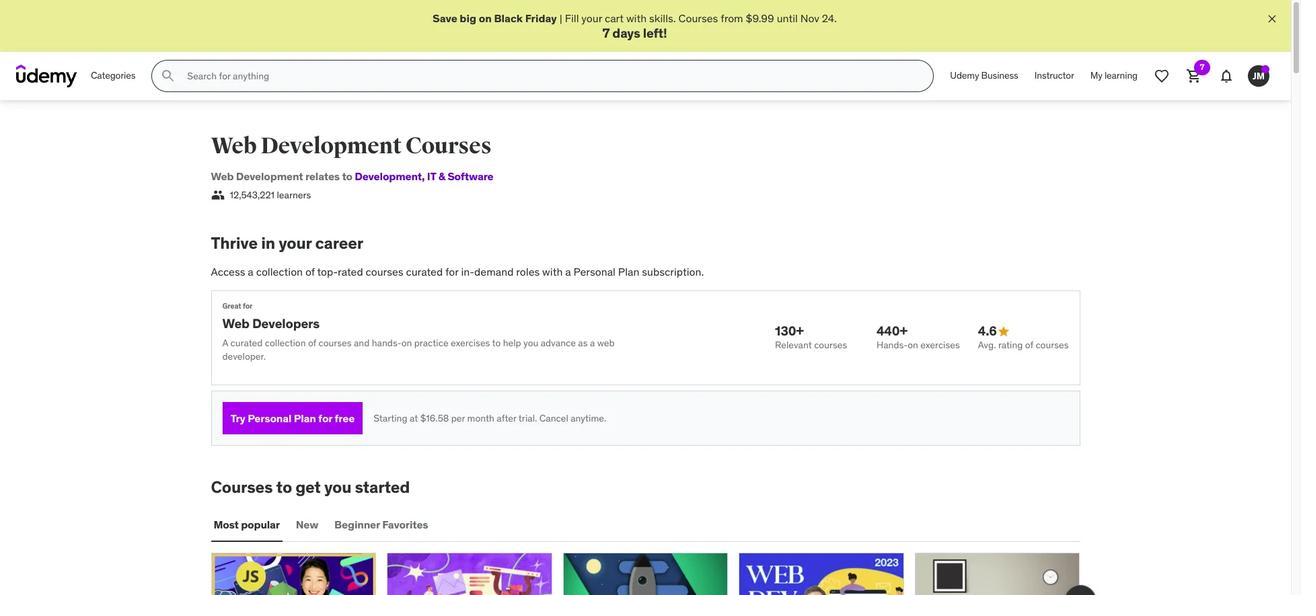 Task type: vqa. For each thing, say whether or not it's contained in the screenshot.
The related to The Web Developer Bootcamp 2023
no



Task type: describe. For each thing, give the bounding box(es) containing it.
cancel
[[539, 412, 568, 424]]

new
[[296, 518, 318, 531]]

4.6
[[978, 323, 997, 339]]

you have alerts image
[[1261, 65, 1269, 73]]

practice
[[414, 337, 448, 349]]

categories button
[[83, 60, 144, 92]]

24.
[[822, 11, 837, 25]]

hands-
[[372, 337, 401, 349]]

save big on black friday | fill your cart with skills. courses from $9.99 until nov 24. 7 days left!
[[433, 11, 837, 41]]

with inside save big on black friday | fill your cart with skills. courses from $9.99 until nov 24. 7 days left!
[[626, 11, 647, 25]]

carousel element
[[211, 553, 1096, 595]]

curated inside great for web developers a curated collection of courses and hands-on practice exercises to help you advance as a web developer.
[[230, 337, 263, 349]]

1 vertical spatial plan
[[294, 412, 316, 425]]

0 horizontal spatial your
[[279, 233, 312, 254]]

1 horizontal spatial courses
[[405, 132, 491, 160]]

avg. rating of courses
[[978, 339, 1069, 351]]

anytime.
[[571, 412, 606, 424]]

courses inside great for web developers a curated collection of courses and hands-on practice exercises to help you advance as a web developer.
[[319, 337, 352, 349]]

nov
[[800, 11, 819, 25]]

on for save
[[479, 11, 492, 25]]

great
[[222, 301, 241, 311]]

relates
[[305, 170, 340, 183]]

web development relates to development it & software
[[211, 170, 493, 183]]

0 horizontal spatial a
[[248, 265, 253, 279]]

courses inside save big on black friday | fill your cart with skills. courses from $9.99 until nov 24. 7 days left!
[[678, 11, 718, 25]]

software
[[447, 170, 493, 183]]

left!
[[643, 25, 667, 41]]

popular
[[241, 518, 280, 531]]

udemy
[[950, 70, 979, 82]]

access a collection of top-rated courses curated for in-demand roles with a personal plan subscription.
[[211, 265, 704, 279]]

$16.58
[[420, 412, 449, 424]]

130+ relevant courses
[[775, 323, 847, 351]]

top-
[[317, 265, 338, 279]]

great for web developers a curated collection of courses and hands-on practice exercises to help you advance as a web developer.
[[222, 301, 615, 362]]

exercises inside 440+ hands-on exercises
[[921, 339, 960, 351]]

demand
[[474, 265, 514, 279]]

days
[[612, 25, 640, 41]]

subscription.
[[642, 265, 704, 279]]

0 vertical spatial personal
[[574, 265, 616, 279]]

trial.
[[519, 412, 537, 424]]

jm
[[1253, 70, 1265, 82]]

close image
[[1265, 12, 1279, 26]]

get
[[295, 477, 321, 498]]

starting
[[373, 412, 407, 424]]

from
[[721, 11, 743, 25]]

1 horizontal spatial a
[[565, 265, 571, 279]]

for inside great for web developers a curated collection of courses and hands-on practice exercises to help you advance as a web developer.
[[243, 301, 252, 311]]

started
[[355, 477, 410, 498]]

440+
[[877, 323, 908, 339]]

and
[[354, 337, 370, 349]]

try personal plan for free link
[[222, 403, 363, 435]]

it & software link
[[422, 170, 493, 183]]

most
[[214, 518, 239, 531]]

$9.99
[[746, 11, 774, 25]]

categories
[[91, 70, 135, 82]]

skills.
[[649, 11, 676, 25]]

web for web development relates to development it & software
[[211, 170, 234, 183]]

to inside great for web developers a curated collection of courses and hands-on practice exercises to help you advance as a web developer.
[[492, 337, 501, 349]]

favorites
[[382, 518, 428, 531]]

until
[[777, 11, 798, 25]]

friday
[[525, 11, 557, 25]]

fill
[[565, 11, 579, 25]]

courses to get you started
[[211, 477, 410, 498]]

0 horizontal spatial you
[[324, 477, 351, 498]]

wishlist image
[[1154, 68, 1170, 84]]

Search for anything text field
[[185, 65, 917, 88]]

advance
[[541, 337, 576, 349]]

development for courses
[[261, 132, 401, 160]]

month
[[467, 412, 494, 424]]

0 vertical spatial for
[[445, 265, 459, 279]]

help
[[503, 337, 521, 349]]

thrive in your career element
[[211, 233, 1080, 446]]

avg.
[[978, 339, 996, 351]]

most popular
[[214, 518, 280, 531]]

development link
[[355, 170, 422, 183]]

free
[[335, 412, 355, 425]]

starting at $16.58 per month after trial. cancel anytime.
[[373, 412, 606, 424]]

per
[[451, 412, 465, 424]]

access
[[211, 265, 245, 279]]

learning
[[1105, 70, 1138, 82]]

in
[[261, 233, 275, 254]]

big
[[460, 11, 476, 25]]

business
[[981, 70, 1018, 82]]

courses right rating
[[1036, 339, 1069, 351]]



Task type: locate. For each thing, give the bounding box(es) containing it.
2 vertical spatial to
[[276, 477, 292, 498]]

1 vertical spatial to
[[492, 337, 501, 349]]

it
[[427, 170, 436, 183]]

0 horizontal spatial for
[[243, 301, 252, 311]]

personal right try
[[248, 412, 292, 425]]

1 vertical spatial personal
[[248, 412, 292, 425]]

web
[[211, 132, 257, 160], [211, 170, 234, 183], [222, 315, 250, 331]]

on right big
[[479, 11, 492, 25]]

a right as
[[590, 337, 595, 349]]

courses up &
[[405, 132, 491, 160]]

development up 12,543,221 learners on the left of the page
[[236, 170, 303, 183]]

instructor link
[[1026, 60, 1082, 92]]

on left practice
[[401, 337, 412, 349]]

courses inside 130+ relevant courses
[[814, 339, 847, 351]]

personal
[[574, 265, 616, 279], [248, 412, 292, 425]]

1 horizontal spatial your
[[581, 11, 602, 25]]

a
[[222, 337, 228, 349]]

small image
[[997, 325, 1010, 338]]

to right relates
[[342, 170, 352, 183]]

your right fill at the top of the page
[[581, 11, 602, 25]]

1 vertical spatial curated
[[230, 337, 263, 349]]

small image
[[211, 189, 224, 202]]

1 horizontal spatial exercises
[[921, 339, 960, 351]]

exercises left avg.
[[921, 339, 960, 351]]

0 horizontal spatial courses
[[211, 477, 273, 498]]

udemy business
[[950, 70, 1018, 82]]

0 horizontal spatial 7
[[602, 25, 610, 41]]

rating
[[998, 339, 1023, 351]]

7 link
[[1178, 60, 1210, 92]]

with up days
[[626, 11, 647, 25]]

0 horizontal spatial exercises
[[451, 337, 490, 349]]

0 vertical spatial web
[[211, 132, 257, 160]]

1 horizontal spatial on
[[479, 11, 492, 25]]

at
[[410, 412, 418, 424]]

development left it
[[355, 170, 422, 183]]

7 inside save big on black friday | fill your cart with skills. courses from $9.99 until nov 24. 7 days left!
[[602, 25, 610, 41]]

exercises
[[451, 337, 490, 349], [921, 339, 960, 351]]

for left 'in-'
[[445, 265, 459, 279]]

web
[[597, 337, 615, 349]]

exercises inside great for web developers a curated collection of courses and hands-on practice exercises to help you advance as a web developer.
[[451, 337, 490, 349]]

2 vertical spatial for
[[318, 412, 332, 425]]

1 horizontal spatial curated
[[406, 265, 443, 279]]

on inside 440+ hands-on exercises
[[908, 339, 918, 351]]

0 vertical spatial courses
[[678, 11, 718, 25]]

developer.
[[222, 350, 266, 362]]

2 horizontal spatial for
[[445, 265, 459, 279]]

courses right rated
[[366, 265, 403, 279]]

thrive
[[211, 233, 258, 254]]

1 vertical spatial web
[[211, 170, 234, 183]]

relevant
[[775, 339, 812, 351]]

with inside the thrive in your career element
[[542, 265, 563, 279]]

0 horizontal spatial with
[[542, 265, 563, 279]]

with right roles
[[542, 265, 563, 279]]

0 vertical spatial with
[[626, 11, 647, 25]]

web developers link
[[222, 315, 320, 331]]

1 horizontal spatial for
[[318, 412, 332, 425]]

development up relates
[[261, 132, 401, 160]]

7
[[602, 25, 610, 41], [1200, 62, 1204, 72]]

0 horizontal spatial plan
[[294, 412, 316, 425]]

rated
[[338, 265, 363, 279]]

130+
[[775, 323, 804, 339]]

0 horizontal spatial curated
[[230, 337, 263, 349]]

save
[[433, 11, 457, 25]]

0 vertical spatial collection
[[256, 265, 303, 279]]

udemy image
[[16, 65, 77, 88]]

of down developers on the left bottom
[[308, 337, 316, 349]]

on inside great for web developers a curated collection of courses and hands-on practice exercises to help you advance as a web developer.
[[401, 337, 412, 349]]

next image
[[1069, 590, 1091, 595]]

roles
[[516, 265, 540, 279]]

of inside great for web developers a curated collection of courses and hands-on practice exercises to help you advance as a web developer.
[[308, 337, 316, 349]]

jm link
[[1243, 60, 1275, 92]]

hands-
[[877, 339, 908, 351]]

0 vertical spatial curated
[[406, 265, 443, 279]]

you right get
[[324, 477, 351, 498]]

1 vertical spatial collection
[[265, 337, 306, 349]]

my learning
[[1090, 70, 1138, 82]]

collection down thrive in your career
[[256, 265, 303, 279]]

new button
[[293, 509, 321, 541]]

to
[[342, 170, 352, 183], [492, 337, 501, 349], [276, 477, 292, 498]]

web for web development courses
[[211, 132, 257, 160]]

exercises right practice
[[451, 337, 490, 349]]

for left the free
[[318, 412, 332, 425]]

cart
[[605, 11, 624, 25]]

after
[[497, 412, 516, 424]]

curated left 'in-'
[[406, 265, 443, 279]]

your right in
[[279, 233, 312, 254]]

plan left subscription.
[[618, 265, 639, 279]]

1 vertical spatial with
[[542, 265, 563, 279]]

on for 440+
[[908, 339, 918, 351]]

on inside save big on black friday | fill your cart with skills. courses from $9.99 until nov 24. 7 days left!
[[479, 11, 492, 25]]

1 vertical spatial you
[[324, 477, 351, 498]]

0 vertical spatial your
[[581, 11, 602, 25]]

1 horizontal spatial plan
[[618, 265, 639, 279]]

of right rating
[[1025, 339, 1033, 351]]

1 vertical spatial for
[[243, 301, 252, 311]]

2 horizontal spatial courses
[[678, 11, 718, 25]]

with
[[626, 11, 647, 25], [542, 265, 563, 279]]

try personal plan for free
[[230, 412, 355, 425]]

submit search image
[[160, 68, 176, 84]]

courses left and
[[319, 337, 352, 349]]

courses right relevant
[[814, 339, 847, 351]]

black
[[494, 11, 523, 25]]

2 horizontal spatial on
[[908, 339, 918, 351]]

notifications image
[[1218, 68, 1234, 84]]

you
[[523, 337, 538, 349], [324, 477, 351, 498]]

curated
[[406, 265, 443, 279], [230, 337, 263, 349]]

you inside great for web developers a curated collection of courses and hands-on practice exercises to help you advance as a web developer.
[[523, 337, 538, 349]]

most popular button
[[211, 509, 282, 541]]

1 horizontal spatial to
[[342, 170, 352, 183]]

career
[[315, 233, 363, 254]]

shopping cart with 7 items image
[[1186, 68, 1202, 84]]

1 horizontal spatial you
[[523, 337, 538, 349]]

your inside save big on black friday | fill your cart with skills. courses from $9.99 until nov 24. 7 days left!
[[581, 11, 602, 25]]

1 horizontal spatial 7
[[1200, 62, 1204, 72]]

for right great
[[243, 301, 252, 311]]

|
[[560, 11, 562, 25]]

0 vertical spatial 7
[[602, 25, 610, 41]]

1 vertical spatial 7
[[1200, 62, 1204, 72]]

a right access
[[248, 265, 253, 279]]

personal right roles
[[574, 265, 616, 279]]

2 vertical spatial web
[[222, 315, 250, 331]]

as
[[578, 337, 588, 349]]

12,543,221
[[230, 189, 275, 201]]

2 horizontal spatial a
[[590, 337, 595, 349]]

to left get
[[276, 477, 292, 498]]

beginner
[[334, 518, 380, 531]]

0 vertical spatial you
[[523, 337, 538, 349]]

beginner favorites
[[334, 518, 428, 531]]

udemy business link
[[942, 60, 1026, 92]]

a right roles
[[565, 265, 571, 279]]

0 horizontal spatial personal
[[248, 412, 292, 425]]

collection inside great for web developers a curated collection of courses and hands-on practice exercises to help you advance as a web developer.
[[265, 337, 306, 349]]

instructor
[[1035, 70, 1074, 82]]

0 vertical spatial plan
[[618, 265, 639, 279]]

for
[[445, 265, 459, 279], [243, 301, 252, 311], [318, 412, 332, 425]]

7 left the notifications icon
[[1200, 62, 1204, 72]]

on right 440+
[[908, 339, 918, 351]]

7 down cart
[[602, 25, 610, 41]]

plan
[[618, 265, 639, 279], [294, 412, 316, 425]]

1 vertical spatial your
[[279, 233, 312, 254]]

to left help on the bottom left of page
[[492, 337, 501, 349]]

web inside great for web developers a curated collection of courses and hands-on practice exercises to help you advance as a web developer.
[[222, 315, 250, 331]]

beginner favorites button
[[332, 509, 431, 541]]

my learning link
[[1082, 60, 1146, 92]]

courses left from
[[678, 11, 718, 25]]

2 horizontal spatial to
[[492, 337, 501, 349]]

my
[[1090, 70, 1102, 82]]

plan left the free
[[294, 412, 316, 425]]

a inside great for web developers a curated collection of courses and hands-on practice exercises to help you advance as a web developer.
[[590, 337, 595, 349]]

0 horizontal spatial on
[[401, 337, 412, 349]]

in-
[[461, 265, 474, 279]]

curated up developer.
[[230, 337, 263, 349]]

0 horizontal spatial to
[[276, 477, 292, 498]]

1 horizontal spatial with
[[626, 11, 647, 25]]

developers
[[252, 315, 320, 331]]

of left "top-"
[[305, 265, 315, 279]]

courses up "most popular"
[[211, 477, 273, 498]]

on
[[479, 11, 492, 25], [401, 337, 412, 349], [908, 339, 918, 351]]

learners
[[277, 189, 311, 201]]

web development courses
[[211, 132, 491, 160]]

0 vertical spatial to
[[342, 170, 352, 183]]

2 vertical spatial courses
[[211, 477, 273, 498]]

you right help on the bottom left of page
[[523, 337, 538, 349]]

1 horizontal spatial personal
[[574, 265, 616, 279]]

thrive in your career
[[211, 233, 363, 254]]

development
[[261, 132, 401, 160], [236, 170, 303, 183], [355, 170, 422, 183]]

&
[[438, 170, 445, 183]]

collection down developers on the left bottom
[[265, 337, 306, 349]]

1 vertical spatial courses
[[405, 132, 491, 160]]

development for relates
[[236, 170, 303, 183]]



